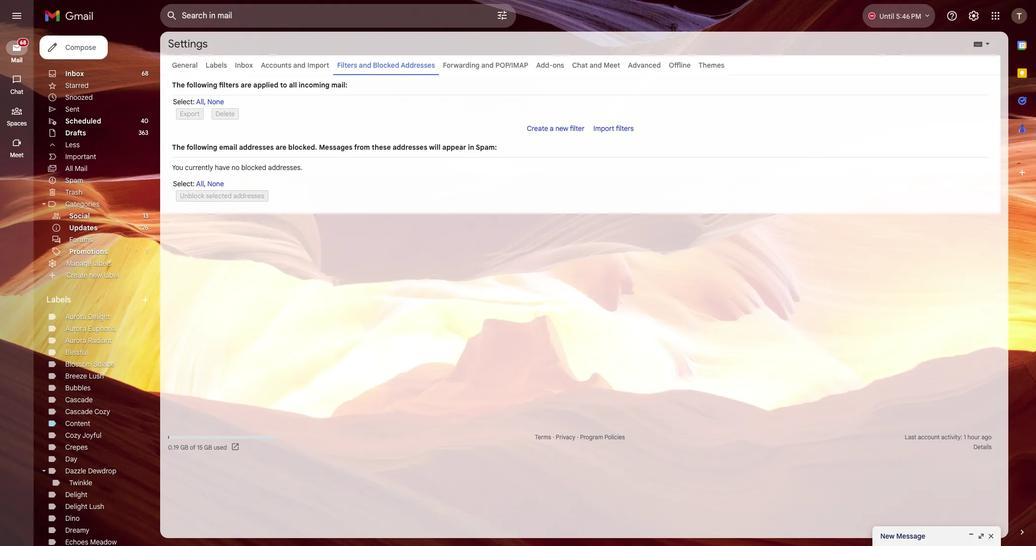 Task type: locate. For each thing, give the bounding box(es) containing it.
0 vertical spatial all
[[196, 97, 204, 106]]

gb left of
[[180, 444, 189, 451]]

and up all
[[293, 61, 306, 70]]

filters
[[337, 61, 357, 70]]

aurora for aurora delight
[[65, 313, 86, 321]]

1 vertical spatial none
[[208, 180, 224, 188]]

advanced link
[[628, 61, 661, 70]]

0 vertical spatial new
[[556, 124, 569, 133]]

1 horizontal spatial gb
[[204, 444, 212, 451]]

0 vertical spatial cozy
[[94, 408, 110, 416]]

1 vertical spatial ,
[[204, 180, 206, 188]]

2 none from the top
[[208, 180, 224, 188]]

delight down twinkle link
[[65, 491, 87, 500]]

chat inside the chat heading
[[10, 88, 23, 95]]

· right terms
[[553, 434, 555, 441]]

0 vertical spatial mail
[[11, 56, 23, 64]]

search in mail image
[[163, 7, 181, 25]]

chat and meet link
[[572, 61, 621, 70]]

navigation containing mail
[[0, 32, 35, 547]]

none for select: all , none
[[208, 97, 224, 106]]

inbox up the following filters are applied to all incoming mail:
[[235, 61, 253, 70]]

1 vertical spatial new
[[89, 271, 102, 280]]

select: up unblock
[[173, 180, 195, 188]]

general
[[172, 61, 198, 70]]

0 horizontal spatial new
[[89, 271, 102, 280]]

none up delete
[[208, 97, 224, 106]]

1 the from the top
[[172, 81, 185, 90]]

and right ons
[[590, 61, 602, 70]]

promotions link
[[69, 247, 108, 256]]

mail inside heading
[[11, 56, 23, 64]]

selected
[[206, 192, 232, 200]]

0 vertical spatial 68
[[20, 39, 26, 46]]

lush
[[89, 372, 104, 381], [89, 503, 104, 511]]

labels up aurora delight
[[46, 295, 71, 305]]

pop out image
[[978, 533, 986, 541]]

and for chat
[[590, 61, 602, 70]]

and
[[293, 61, 306, 70], [359, 61, 371, 70], [482, 61, 494, 70], [590, 61, 602, 70]]

0 vertical spatial following
[[187, 81, 217, 90]]

import
[[308, 61, 329, 70], [594, 124, 615, 133]]

following up select: all , none
[[187, 81, 217, 90]]

spaces heading
[[0, 120, 34, 128]]

0 horizontal spatial filters
[[219, 81, 239, 90]]

gb right 15
[[204, 444, 212, 451]]

message
[[897, 532, 926, 541]]

1 inside last account activity: 1 hour ago details
[[964, 434, 967, 441]]

1 vertical spatial chat
[[10, 88, 23, 95]]

0 horizontal spatial cozy
[[65, 431, 81, 440]]

select: for select: all , none
[[173, 97, 195, 106]]

1 vertical spatial delight
[[65, 491, 87, 500]]

tab list
[[1009, 32, 1037, 511]]

details link
[[974, 444, 992, 451]]

and left pop/imap
[[482, 61, 494, 70]]

1 vertical spatial cascade
[[65, 408, 93, 416]]

1 left the hour at the bottom
[[964, 434, 967, 441]]

inbox up 'starred'
[[65, 69, 84, 78]]

will
[[429, 143, 441, 152]]

lush for breeze lush
[[89, 372, 104, 381]]

chat for chat and meet
[[572, 61, 588, 70]]

are left applied
[[241, 81, 252, 90]]

2 , from the top
[[204, 180, 206, 188]]

new
[[881, 532, 895, 541]]

filters down labels link
[[219, 81, 239, 90]]

0 vertical spatial select:
[[173, 97, 195, 106]]

0 vertical spatial aurora
[[65, 313, 86, 321]]

1
[[146, 248, 148, 255], [964, 434, 967, 441]]

footer containing terms
[[160, 433, 1001, 453]]

select:
[[173, 97, 195, 106], [173, 180, 195, 188]]

spam:
[[476, 143, 497, 152]]

0 vertical spatial are
[[241, 81, 252, 90]]

2 all link from the top
[[196, 180, 204, 188]]

1 aurora from the top
[[65, 313, 86, 321]]

chat for chat
[[10, 88, 23, 95]]

accounts and import
[[261, 61, 329, 70]]

cascade cozy
[[65, 408, 110, 416]]

select: all , none unblock selected addresses
[[173, 180, 264, 200]]

create left a
[[527, 124, 548, 133]]

the up you
[[172, 143, 185, 152]]

updates
[[69, 224, 98, 232]]

accounts and import link
[[261, 61, 329, 70]]

inbox link up the following filters are applied to all incoming mail:
[[235, 61, 253, 70]]

3 and from the left
[[482, 61, 494, 70]]

inbox for inbox link to the right
[[235, 61, 253, 70]]

2 cascade from the top
[[65, 408, 93, 416]]

dreamy link
[[65, 526, 89, 535]]

1 vertical spatial create
[[66, 271, 87, 280]]

4 and from the left
[[590, 61, 602, 70]]

social link
[[69, 212, 90, 221]]

compose
[[65, 43, 96, 52]]

meet heading
[[0, 151, 34, 159]]

0 horizontal spatial chat
[[10, 88, 23, 95]]

spaces
[[7, 120, 27, 127]]

the down general link
[[172, 81, 185, 90]]

select: for select: all , none unblock selected addresses
[[173, 180, 195, 188]]

filters right filter in the right top of the page
[[616, 124, 634, 133]]

2 the from the top
[[172, 143, 185, 152]]

aurora up blissful
[[65, 336, 86, 345]]

· right privacy link
[[577, 434, 579, 441]]

no
[[232, 163, 240, 172]]

blocked
[[241, 163, 266, 172]]

delight
[[88, 313, 110, 321], [65, 491, 87, 500], [65, 503, 87, 511]]

offline link
[[669, 61, 691, 70]]

following
[[187, 81, 217, 90], [187, 143, 217, 152]]

1 horizontal spatial inbox link
[[235, 61, 253, 70]]

0 horizontal spatial gb
[[180, 444, 189, 451]]

mail down 68 link
[[11, 56, 23, 64]]

2 gb from the left
[[204, 444, 212, 451]]

2 vertical spatial aurora
[[65, 336, 86, 345]]

, for select: all , none unblock selected addresses
[[204, 180, 206, 188]]

2 vertical spatial delight
[[65, 503, 87, 511]]

cascade link
[[65, 396, 93, 405]]

0 vertical spatial labels
[[206, 61, 227, 70]]

none link up delete
[[208, 97, 224, 106]]

snoozed link
[[65, 93, 93, 102]]

footer
[[160, 433, 1001, 453]]

1 vertical spatial labels
[[46, 295, 71, 305]]

select: up export
[[173, 97, 195, 106]]

promotions
[[69, 247, 108, 256]]

aurora down aurora delight "link"
[[65, 324, 86, 333]]

0 horizontal spatial meet
[[10, 151, 24, 159]]

content
[[65, 419, 90, 428]]

1 horizontal spatial import
[[594, 124, 615, 133]]

2 select: from the top
[[173, 180, 195, 188]]

account
[[918, 434, 940, 441]]

0 horizontal spatial inbox
[[65, 69, 84, 78]]

, inside select: all , none unblock selected addresses
[[204, 180, 206, 188]]

dino
[[65, 514, 80, 523]]

1 horizontal spatial 68
[[142, 70, 148, 77]]

new
[[556, 124, 569, 133], [89, 271, 102, 280]]

0 horizontal spatial mail
[[11, 56, 23, 64]]

create down the manage
[[66, 271, 87, 280]]

1 horizontal spatial filters
[[616, 124, 634, 133]]

blossom solace link
[[65, 360, 115, 369]]

aurora for aurora euphoria
[[65, 324, 86, 333]]

2 following from the top
[[187, 143, 217, 152]]

delight lush link
[[65, 503, 104, 511]]

chat right ons
[[572, 61, 588, 70]]

inbox for the leftmost inbox link
[[65, 69, 84, 78]]

important link
[[65, 152, 96, 161]]

1 down 26
[[146, 248, 148, 255]]

social
[[69, 212, 90, 221]]

cozy up joyful
[[94, 408, 110, 416]]

program policies link
[[580, 434, 625, 441]]

themes
[[699, 61, 725, 70]]

0 vertical spatial all link
[[196, 97, 204, 106]]

0 vertical spatial none
[[208, 97, 224, 106]]

1 vertical spatial none link
[[208, 180, 224, 188]]

1 horizontal spatial create
[[527, 124, 548, 133]]

all up the export button
[[196, 97, 204, 106]]

3 aurora from the top
[[65, 336, 86, 345]]

import up incoming
[[308, 61, 329, 70]]

,
[[204, 97, 206, 106], [204, 180, 206, 188]]

unblock selected addresses button
[[176, 190, 268, 202]]

labels right general
[[206, 61, 227, 70]]

0 horizontal spatial 1
[[146, 248, 148, 255]]

cascade down bubbles link on the bottom of page
[[65, 396, 93, 405]]

addresses left will
[[393, 143, 428, 152]]

0 vertical spatial cascade
[[65, 396, 93, 405]]

1 horizontal spatial ·
[[577, 434, 579, 441]]

are up addresses.
[[276, 143, 287, 152]]

delight down delight link
[[65, 503, 87, 511]]

filters and blocked addresses
[[337, 61, 435, 70]]

1 vertical spatial lush
[[89, 503, 104, 511]]

following for email
[[187, 143, 217, 152]]

general link
[[172, 61, 198, 70]]

1 and from the left
[[293, 61, 306, 70]]

labels for labels heading
[[46, 295, 71, 305]]

manage
[[66, 259, 91, 268]]

all link up unblock
[[196, 180, 204, 188]]

addresses down blocked in the left top of the page
[[234, 192, 264, 200]]

1 horizontal spatial labels
[[206, 61, 227, 70]]

sent
[[65, 105, 80, 114]]

none
[[208, 97, 224, 106], [208, 180, 224, 188]]

1 vertical spatial the
[[172, 143, 185, 152]]

minimize image
[[968, 533, 976, 541]]

select: inside select: all , none unblock selected addresses
[[173, 180, 195, 188]]

labels heading
[[46, 295, 140, 305]]

and for forwarding
[[482, 61, 494, 70]]

privacy link
[[556, 434, 576, 441]]

1 vertical spatial import
[[594, 124, 615, 133]]

0 vertical spatial lush
[[89, 372, 104, 381]]

·
[[553, 434, 555, 441], [577, 434, 579, 441]]

settings image
[[968, 10, 980, 22]]

0 vertical spatial chat
[[572, 61, 588, 70]]

2 aurora from the top
[[65, 324, 86, 333]]

all for select: all , none unblock selected addresses
[[196, 180, 204, 188]]

1 select: from the top
[[173, 97, 195, 106]]

68 up mail heading
[[20, 39, 26, 46]]

15
[[197, 444, 203, 451]]

and right filters
[[359, 61, 371, 70]]

1 horizontal spatial meet
[[604, 61, 621, 70]]

0 horizontal spatial create
[[66, 271, 87, 280]]

0.19
[[168, 444, 179, 451]]

following for filters
[[187, 81, 217, 90]]

new right a
[[556, 124, 569, 133]]

2 none link from the top
[[208, 180, 224, 188]]

all inside select: all , none unblock selected addresses
[[196, 180, 204, 188]]

new down manage labels link
[[89, 271, 102, 280]]

0.19 gb of 15 gb used
[[168, 444, 227, 451]]

chat down mail heading
[[10, 88, 23, 95]]

spam
[[65, 176, 83, 185]]

meet left advanced link
[[604, 61, 621, 70]]

68 inside navigation
[[20, 39, 26, 46]]

select: all , none
[[173, 97, 224, 106]]

1 vertical spatial 68
[[142, 70, 148, 77]]

addresses
[[239, 143, 274, 152], [393, 143, 428, 152], [234, 192, 264, 200]]

dazzle dewdrop link
[[65, 467, 116, 476]]

cozy up crepes link
[[65, 431, 81, 440]]

inbox
[[235, 61, 253, 70], [65, 69, 84, 78]]

1 horizontal spatial inbox
[[235, 61, 253, 70]]

support image
[[947, 10, 959, 22]]

1 vertical spatial 1
[[964, 434, 967, 441]]

0 horizontal spatial labels
[[46, 295, 71, 305]]

1 none link from the top
[[208, 97, 224, 106]]

all link up the export button
[[196, 97, 204, 106]]

all mail link
[[65, 164, 88, 173]]

1 none from the top
[[208, 97, 224, 106]]

1 vertical spatial aurora
[[65, 324, 86, 333]]

none inside select: all , none unblock selected addresses
[[208, 180, 224, 188]]

activity:
[[942, 434, 963, 441]]

0 horizontal spatial are
[[241, 81, 252, 90]]

2 and from the left
[[359, 61, 371, 70]]

follow link to manage storage image
[[231, 443, 241, 453]]

blossom
[[65, 360, 92, 369]]

mail heading
[[0, 56, 34, 64]]

all mail
[[65, 164, 88, 173]]

0 vertical spatial ,
[[204, 97, 206, 106]]

all
[[289, 81, 297, 90]]

main menu image
[[11, 10, 23, 22]]

0 vertical spatial the
[[172, 81, 185, 90]]

navigation
[[0, 32, 35, 547]]

hour
[[968, 434, 981, 441]]

none up 'selected'
[[208, 180, 224, 188]]

all up spam link
[[65, 164, 73, 173]]

breeze lush
[[65, 372, 104, 381]]

last account activity: 1 hour ago details
[[905, 434, 992, 451]]

1 vertical spatial select:
[[173, 180, 195, 188]]

cascade down cascade link
[[65, 408, 93, 416]]

1 horizontal spatial 1
[[964, 434, 967, 441]]

1 vertical spatial are
[[276, 143, 287, 152]]

the for the following email addresses are blocked. messages from these addresses will appear in spam:
[[172, 143, 185, 152]]

13
[[143, 212, 148, 220]]

delight lush
[[65, 503, 104, 511]]

content link
[[65, 419, 90, 428]]

1 vertical spatial meet
[[10, 151, 24, 159]]

0 horizontal spatial 68
[[20, 39, 26, 46]]

0 horizontal spatial ·
[[553, 434, 555, 441]]

export button
[[176, 108, 204, 120]]

following up currently
[[187, 143, 217, 152]]

1 cascade from the top
[[65, 396, 93, 405]]

0 horizontal spatial import
[[308, 61, 329, 70]]

26
[[142, 224, 148, 231]]

close image
[[988, 533, 996, 541]]

1 vertical spatial all link
[[196, 180, 204, 188]]

0 horizontal spatial inbox link
[[65, 69, 84, 78]]

mail down the important
[[75, 164, 88, 173]]

all up unblock
[[196, 180, 204, 188]]

inbox link up 'starred'
[[65, 69, 84, 78]]

1 following from the top
[[187, 81, 217, 90]]

aurora delight
[[65, 313, 110, 321]]

aurora radiant link
[[65, 336, 112, 345]]

1 horizontal spatial mail
[[75, 164, 88, 173]]

aurora up aurora euphoria
[[65, 313, 86, 321]]

0 vertical spatial none link
[[208, 97, 224, 106]]

categories link
[[65, 200, 100, 209]]

import right filter in the right top of the page
[[594, 124, 615, 133]]

aurora
[[65, 313, 86, 321], [65, 324, 86, 333], [65, 336, 86, 345]]

68 left general
[[142, 70, 148, 77]]

none link up 'selected'
[[208, 180, 224, 188]]

meet down spaces heading
[[10, 151, 24, 159]]

1 horizontal spatial chat
[[572, 61, 588, 70]]

0 vertical spatial import
[[308, 61, 329, 70]]

2 vertical spatial all
[[196, 180, 204, 188]]

delight up euphoria
[[88, 313, 110, 321]]

1 , from the top
[[204, 97, 206, 106]]

1 vertical spatial following
[[187, 143, 217, 152]]



Task type: describe. For each thing, give the bounding box(es) containing it.
delight for delight lush
[[65, 503, 87, 511]]

manage labels create new label
[[66, 259, 119, 280]]

, for select: all , none
[[204, 97, 206, 106]]

filters and blocked addresses link
[[337, 61, 435, 70]]

important
[[65, 152, 96, 161]]

the following email addresses are blocked. messages from these addresses will appear in spam:
[[172, 143, 497, 152]]

68 link
[[6, 38, 29, 55]]

1 horizontal spatial are
[[276, 143, 287, 152]]

advanced
[[628, 61, 661, 70]]

less
[[65, 140, 80, 149]]

twinkle link
[[69, 479, 92, 488]]

breeze
[[65, 372, 87, 381]]

0 vertical spatial meet
[[604, 61, 621, 70]]

starred link
[[65, 81, 89, 90]]

categories
[[65, 200, 100, 209]]

none link for 1st all link
[[208, 97, 224, 106]]

terms link
[[535, 434, 552, 441]]

from
[[354, 143, 370, 152]]

1 horizontal spatial cozy
[[94, 408, 110, 416]]

pop/imap
[[496, 61, 529, 70]]

and for filters
[[359, 61, 371, 70]]

0 vertical spatial 1
[[146, 248, 148, 255]]

cascade for cascade cozy
[[65, 408, 93, 416]]

privacy
[[556, 434, 576, 441]]

forums
[[69, 235, 93, 244]]

none for select: all , none unblock selected addresses
[[208, 180, 224, 188]]

gmail image
[[45, 6, 98, 26]]

in
[[468, 143, 474, 152]]

offline
[[669, 61, 691, 70]]

1 vertical spatial all
[[65, 164, 73, 173]]

0 vertical spatial filters
[[219, 81, 239, 90]]

accounts
[[261, 61, 292, 70]]

1 all link from the top
[[196, 97, 204, 106]]

breeze lush link
[[65, 372, 104, 381]]

solace
[[93, 360, 115, 369]]

dino link
[[65, 514, 80, 523]]

scheduled
[[65, 117, 101, 126]]

drafts link
[[65, 129, 86, 138]]

the following filters are applied to all incoming mail:
[[172, 81, 348, 90]]

blossom solace
[[65, 360, 115, 369]]

and for accounts
[[293, 61, 306, 70]]

create inside manage labels create new label
[[66, 271, 87, 280]]

cozy joyful link
[[65, 431, 101, 440]]

chat heading
[[0, 88, 34, 96]]

addresses
[[401, 61, 435, 70]]

unblock
[[180, 192, 204, 200]]

export
[[180, 110, 200, 118]]

forwarding and pop/imap
[[443, 61, 529, 70]]

1 vertical spatial cozy
[[65, 431, 81, 440]]

you currently have no blocked addresses.
[[172, 163, 303, 172]]

meet inside heading
[[10, 151, 24, 159]]

settings
[[168, 37, 208, 50]]

delight for delight link
[[65, 491, 87, 500]]

addresses inside select: all , none unblock selected addresses
[[234, 192, 264, 200]]

email
[[219, 143, 237, 152]]

all for select: all , none
[[196, 97, 204, 106]]

select input tool image
[[985, 40, 991, 47]]

compose button
[[40, 36, 108, 59]]

appear
[[443, 143, 467, 152]]

addresses.
[[268, 163, 303, 172]]

forwarding
[[443, 61, 480, 70]]

label
[[104, 271, 119, 280]]

labels for labels link
[[206, 61, 227, 70]]

filter
[[570, 124, 585, 133]]

1 horizontal spatial new
[[556, 124, 569, 133]]

spam link
[[65, 176, 83, 185]]

less button
[[40, 139, 154, 151]]

addresses up blocked in the left top of the page
[[239, 143, 274, 152]]

bubbles link
[[65, 384, 91, 393]]

363
[[139, 129, 148, 137]]

day
[[65, 455, 77, 464]]

cascade cozy link
[[65, 408, 110, 416]]

currently
[[185, 163, 213, 172]]

euphoria
[[88, 324, 116, 333]]

import filters
[[594, 124, 634, 133]]

new inside manage labels create new label
[[89, 271, 102, 280]]

dazzle
[[65, 467, 86, 476]]

create new label link
[[66, 271, 119, 280]]

the for the following filters are applied to all incoming mail:
[[172, 81, 185, 90]]

create a new filter link
[[527, 124, 585, 133]]

forums link
[[69, 235, 93, 244]]

aurora delight link
[[65, 313, 110, 321]]

chat and meet
[[572, 61, 621, 70]]

sent link
[[65, 105, 80, 114]]

you
[[172, 163, 183, 172]]

Search in mail text field
[[182, 11, 469, 21]]

1 vertical spatial mail
[[75, 164, 88, 173]]

crepes
[[65, 443, 88, 452]]

advanced search options image
[[493, 5, 512, 25]]

manage labels link
[[66, 259, 112, 268]]

2 · from the left
[[577, 434, 579, 441]]

updates link
[[69, 224, 98, 232]]

ago
[[982, 434, 992, 441]]

terms
[[535, 434, 552, 441]]

delight link
[[65, 491, 87, 500]]

a
[[550, 124, 554, 133]]

details
[[974, 444, 992, 451]]

lush for delight lush
[[89, 503, 104, 511]]

new message
[[881, 532, 926, 541]]

1 · from the left
[[553, 434, 555, 441]]

Search in mail search field
[[160, 4, 516, 28]]

dreamy
[[65, 526, 89, 535]]

day link
[[65, 455, 77, 464]]

1 gb from the left
[[180, 444, 189, 451]]

cascade for cascade link
[[65, 396, 93, 405]]

crepes link
[[65, 443, 88, 452]]

trash
[[65, 188, 82, 197]]

aurora for aurora radiant
[[65, 336, 86, 345]]

radiant
[[88, 336, 112, 345]]

0 vertical spatial delight
[[88, 313, 110, 321]]

0 vertical spatial create
[[527, 124, 548, 133]]

messages
[[319, 143, 353, 152]]

terms · privacy · program policies
[[535, 434, 625, 441]]

1 vertical spatial filters
[[616, 124, 634, 133]]

none link for 1st all link from the bottom of the page
[[208, 180, 224, 188]]

forwarding and pop/imap link
[[443, 61, 529, 70]]



Task type: vqa. For each thing, say whether or not it's contained in the screenshot.
Hello at left bottom
no



